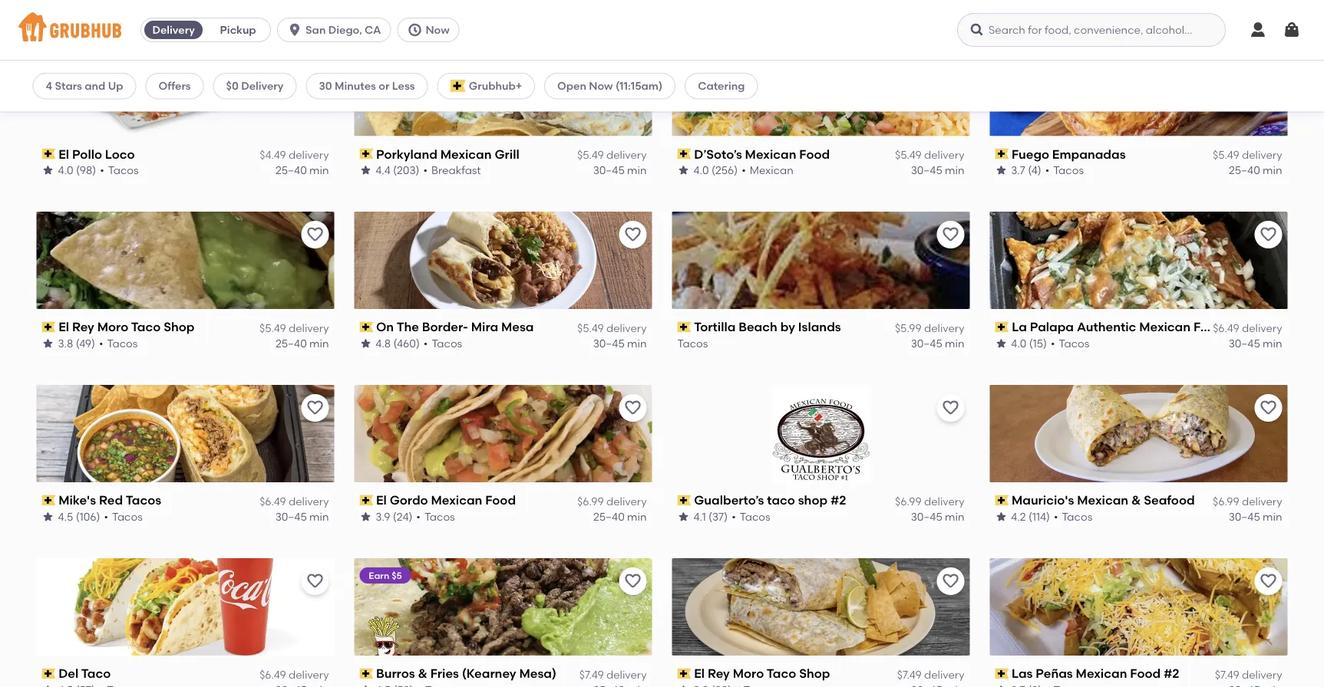 Task type: locate. For each thing, give the bounding box(es) containing it.
shop
[[164, 320, 195, 335], [799, 667, 830, 682]]

0 horizontal spatial moro
[[97, 320, 128, 335]]

1 vertical spatial #2
[[1164, 667, 1180, 682]]

burros & fries (kearney mesa)
[[376, 667, 557, 682]]

save this restaurant image for (106)
[[306, 399, 324, 418]]

save this restaurant image for fuego empanadas
[[1259, 52, 1278, 71]]

1 horizontal spatial taco
[[131, 320, 161, 335]]

save this restaurant button for porkyland mexican grill logo
[[619, 48, 647, 75]]

2 vertical spatial $6.49
[[260, 668, 286, 681]]

1 horizontal spatial svg image
[[1249, 21, 1267, 39]]

tacos down mauricio's mexican & seafood on the bottom right
[[1062, 511, 1093, 524]]

30–45
[[593, 164, 625, 177], [911, 164, 942, 177], [593, 337, 625, 350], [911, 337, 942, 350], [1229, 337, 1260, 350], [275, 511, 307, 524], [911, 511, 942, 524], [1229, 511, 1260, 524]]

1 horizontal spatial moro
[[733, 667, 764, 682]]

• tacos for rey
[[99, 337, 138, 350]]

save this restaurant image
[[1259, 52, 1278, 71], [941, 226, 960, 244], [624, 399, 642, 418], [1259, 573, 1278, 591]]

1 horizontal spatial svg image
[[969, 22, 985, 38]]

$7.49
[[579, 668, 604, 681], [897, 668, 922, 681], [1215, 668, 1239, 681]]

• tacos for taco
[[732, 511, 770, 524]]

#2 right shop
[[831, 493, 846, 508]]

0 horizontal spatial svg image
[[407, 22, 422, 38]]

$5.99 delivery
[[895, 322, 964, 335]]

1 $7.49 from the left
[[579, 668, 604, 681]]

• down mike's red tacos
[[104, 511, 108, 524]]

• for on the border- mira mesa
[[424, 337, 428, 350]]

(4)
[[1028, 164, 1042, 177]]

$6.99 delivery
[[577, 495, 647, 508], [895, 495, 964, 508], [1213, 495, 1282, 508]]

25–40 for fuego empanadas
[[1229, 164, 1260, 177]]

0 vertical spatial el rey moro taco shop
[[58, 320, 195, 335]]

$5.49 for fuego empanadas
[[1213, 148, 1239, 161]]

moro for $5.49 delivery
[[97, 320, 128, 335]]

$6.99 for mauricio's mexican & seafood
[[1213, 495, 1239, 508]]

0 vertical spatial delivery
[[152, 23, 195, 36]]

save this restaurant button for "fuego empanadas  logo"
[[1255, 48, 1282, 75]]

delivery
[[152, 23, 195, 36], [241, 79, 284, 92]]

• tacos down fuego empanadas
[[1045, 164, 1084, 177]]

• tacos for mexican
[[1054, 511, 1093, 524]]

3.9 (24)
[[376, 511, 413, 524]]

1 $6.99 delivery from the left
[[577, 495, 647, 508]]

el rey moro taco shop logo image
[[36, 212, 334, 310], [672, 559, 970, 656]]

4.4
[[376, 164, 391, 177]]

&
[[1132, 493, 1141, 508], [418, 667, 428, 682]]

3 $7.49 delivery from the left
[[1215, 668, 1282, 681]]

save this restaurant button for 'el rey moro taco shop logo' for $5.49 delivery
[[301, 221, 329, 249]]

tacos down the border-
[[432, 337, 462, 350]]

3 $6.99 from the left
[[1213, 495, 1239, 508]]

min
[[309, 164, 329, 177], [627, 164, 647, 177], [945, 164, 964, 177], [1263, 164, 1282, 177], [309, 337, 329, 350], [627, 337, 647, 350], [945, 337, 964, 350], [1263, 337, 1282, 350], [309, 511, 329, 524], [627, 511, 647, 524], [945, 511, 964, 524], [1263, 511, 1282, 524]]

delivery button
[[141, 18, 206, 42]]

0 vertical spatial el rey moro taco shop logo image
[[36, 212, 334, 310]]

subscription pass image for mauricio's mexican & seafood
[[995, 495, 1009, 506]]

subscription pass image
[[42, 322, 55, 333], [677, 322, 691, 333], [995, 322, 1009, 333], [42, 495, 55, 506], [360, 495, 373, 506], [995, 495, 1009, 506], [42, 669, 55, 680], [360, 669, 373, 680]]

save this restaurant image for (114)
[[1259, 399, 1278, 418]]

0 vertical spatial moro
[[97, 320, 128, 335]]

gualberto's
[[694, 493, 764, 508]]

save this restaurant button for del taco logo
[[301, 568, 329, 596]]

0 horizontal spatial el rey moro taco shop
[[58, 320, 195, 335]]

0 horizontal spatial &
[[418, 667, 428, 682]]

save this restaurant image for (15)
[[1259, 226, 1278, 244]]

#2
[[831, 493, 846, 508], [1164, 667, 1180, 682]]

pollo
[[72, 146, 102, 161]]

2 $7.49 from the left
[[897, 668, 922, 681]]

taco
[[131, 320, 161, 335], [81, 667, 111, 682], [767, 667, 796, 682]]

$6.99 delivery for gualberto's taco shop #2
[[895, 495, 964, 508]]

1 horizontal spatial $7.49 delivery
[[897, 668, 964, 681]]

subscription pass image for el pollo loco
[[42, 149, 55, 159]]

delivery right $0
[[241, 79, 284, 92]]

0 horizontal spatial 4.0
[[58, 164, 73, 177]]

save this restaurant button for "d'soto's mexican food logo"
[[937, 48, 964, 75]]

$5.49
[[577, 148, 604, 161], [895, 148, 922, 161], [1213, 148, 1239, 161], [259, 322, 286, 335], [577, 322, 604, 335]]

• right (37)
[[732, 511, 736, 524]]

• for porkyland mexican grill
[[424, 164, 428, 177]]

delivery inside button
[[152, 23, 195, 36]]

0 vertical spatial $6.49
[[1213, 322, 1239, 335]]

& left fries
[[418, 667, 428, 682]]

1 vertical spatial moro
[[733, 667, 764, 682]]

0 horizontal spatial $7.49 delivery
[[579, 668, 647, 681]]

star icon image for 4.4 (203)
[[360, 164, 372, 177]]

el pollo loco logo image
[[36, 39, 334, 136]]

1 vertical spatial $6.49 delivery
[[260, 495, 329, 508]]

el for 4.0
[[58, 146, 69, 161]]

30–45 min
[[593, 164, 647, 177], [911, 164, 964, 177], [593, 337, 647, 350], [911, 337, 964, 350], [1229, 337, 1282, 350], [275, 511, 329, 524], [911, 511, 964, 524], [1229, 511, 1282, 524]]

mexican up breakfast
[[441, 146, 492, 161]]

• tacos down "palapa"
[[1051, 337, 1090, 350]]

0 horizontal spatial $6.99
[[577, 495, 604, 508]]

1 horizontal spatial now
[[589, 79, 613, 92]]

diego,
[[328, 23, 362, 36]]

tacos down the loco
[[108, 164, 139, 177]]

• right the (15)
[[1051, 337, 1055, 350]]

grubhub+
[[469, 79, 522, 92]]

mike's red tacos logo image
[[33, 385, 338, 483]]

subscription pass image for la palapa authentic mexican food
[[995, 322, 1009, 333]]

1 horizontal spatial 4.0
[[694, 164, 709, 177]]

mauricio's mexican & seafood
[[1012, 493, 1195, 508]]

• right (49)
[[99, 337, 103, 350]]

25–40 min for fuego empanadas
[[1229, 164, 1282, 177]]

3.7 (4)
[[1011, 164, 1042, 177]]

min for d'soto's mexican food
[[945, 164, 964, 177]]

svg image inside san diego, ca button
[[287, 22, 303, 38]]

star icon image for 4.8 (460)
[[360, 338, 372, 350]]

min for porkyland mexican grill
[[627, 164, 647, 177]]

d'soto's
[[694, 146, 742, 161]]

peñas
[[1036, 667, 1073, 682]]

• right (203)
[[424, 164, 428, 177]]

(49)
[[76, 337, 95, 350]]

d'soto's mexican food logo image
[[672, 39, 970, 136]]

(37)
[[709, 511, 728, 524]]

burros
[[376, 667, 415, 682]]

tacos down el gordo mexican food
[[425, 511, 455, 524]]

2 $7.49 delivery from the left
[[897, 668, 964, 681]]

0 horizontal spatial $6.99 delivery
[[577, 495, 647, 508]]

& left seafood
[[1132, 493, 1141, 508]]

Search for food, convenience, alcohol... search field
[[957, 13, 1226, 47]]

mauricio's
[[1012, 493, 1074, 508]]

1 vertical spatial $6.49
[[260, 495, 286, 508]]

up
[[108, 79, 123, 92]]

• tacos down the loco
[[100, 164, 139, 177]]

0 horizontal spatial el rey moro taco shop logo image
[[36, 212, 334, 310]]

min for mike's red tacos
[[309, 511, 329, 524]]

el rey moro taco shop
[[58, 320, 195, 335], [694, 667, 830, 682]]

subscription pass image for d'soto's mexican food
[[677, 149, 691, 159]]

porkyland mexican grill
[[376, 146, 520, 161]]

1 $6.99 from the left
[[577, 495, 604, 508]]

2 horizontal spatial svg image
[[1283, 21, 1301, 39]]

food
[[799, 146, 830, 161], [1194, 320, 1224, 335], [485, 493, 516, 508], [1130, 667, 1161, 682]]

taco for $7.49 delivery
[[767, 667, 796, 682]]

30–45 for la palapa authentic mexican food
[[1229, 337, 1260, 350]]

delivery for mike's red tacos logo
[[289, 495, 329, 508]]

#2 down las peñas mexican food #2 logo
[[1164, 667, 1180, 682]]

25–40 min
[[276, 164, 329, 177], [1229, 164, 1282, 177], [276, 337, 329, 350], [593, 511, 647, 524]]

2 horizontal spatial 4.0
[[1011, 337, 1027, 350]]

tacos for mike's red tacos
[[112, 511, 143, 524]]

mexican right the authentic
[[1139, 320, 1191, 335]]

subscription pass image for porkyland mexican grill
[[360, 149, 373, 159]]

2 horizontal spatial $6.99 delivery
[[1213, 495, 1282, 508]]

del taco
[[58, 667, 111, 682]]

2 $6.99 delivery from the left
[[895, 495, 964, 508]]

subscription pass image
[[42, 149, 55, 159], [360, 149, 373, 159], [677, 149, 691, 159], [995, 149, 1009, 159], [360, 322, 373, 333], [677, 495, 691, 506], [677, 669, 691, 680], [995, 669, 1009, 680]]

• tacos for red
[[104, 511, 143, 524]]

save this restaurant button for gualberto's taco shop #2 logo
[[937, 395, 964, 422]]

shop for $7.49 delivery
[[799, 667, 830, 682]]

1 horizontal spatial el rey moro taco shop logo image
[[672, 559, 970, 656]]

svg image
[[407, 22, 422, 38], [969, 22, 985, 38]]

taco
[[767, 493, 795, 508]]

• right "(114)"
[[1054, 511, 1058, 524]]

30–45 min for porkyland mexican grill
[[593, 164, 647, 177]]

mexican right mauricio's
[[1077, 493, 1129, 508]]

tacos down the gualberto's taco shop #2
[[740, 511, 770, 524]]

subscription pass image for el rey moro taco shop
[[677, 669, 691, 680]]

0 vertical spatial shop
[[164, 320, 195, 335]]

tacos down red
[[112, 511, 143, 524]]

tacos down fuego empanadas
[[1053, 164, 1084, 177]]

1 horizontal spatial $6.99
[[895, 495, 922, 508]]

0 horizontal spatial now
[[426, 23, 450, 36]]

2 vertical spatial $6.49 delivery
[[260, 668, 329, 681]]

min for fuego empanadas
[[1263, 164, 1282, 177]]

0 horizontal spatial rey
[[72, 320, 94, 335]]

delivery for gualberto's taco shop #2 logo
[[924, 495, 964, 508]]

1 horizontal spatial $6.99 delivery
[[895, 495, 964, 508]]

0 vertical spatial #2
[[831, 493, 846, 508]]

star icon image
[[42, 164, 54, 177], [360, 164, 372, 177], [677, 164, 690, 177], [995, 164, 1007, 177], [42, 338, 54, 350], [360, 338, 372, 350], [995, 338, 1007, 350], [42, 511, 54, 523], [360, 511, 372, 523], [677, 511, 690, 523], [995, 511, 1007, 523], [42, 685, 54, 688], [360, 685, 372, 688], [677, 685, 690, 688], [995, 685, 1007, 688]]

1 horizontal spatial $7.49
[[897, 668, 922, 681]]

taco for $5.49 delivery
[[131, 320, 161, 335]]

min for el gordo mexican food
[[627, 511, 647, 524]]

1 vertical spatial delivery
[[241, 79, 284, 92]]

4.0 left (256)
[[694, 164, 709, 177]]

1 vertical spatial el rey moro taco shop
[[694, 667, 830, 682]]

tacos for el pollo loco
[[108, 164, 139, 177]]

delivery for porkyland mexican grill logo
[[606, 148, 647, 161]]

now right ca
[[426, 23, 450, 36]]

• tacos right "(114)"
[[1054, 511, 1093, 524]]

$0 delivery
[[226, 79, 284, 92]]

• tacos down red
[[104, 511, 143, 524]]

• right (460) in the left of the page
[[424, 337, 428, 350]]

$5.49 delivery for el rey moro taco shop
[[259, 322, 329, 335]]

save this restaurant button for mike's red tacos logo
[[301, 395, 329, 422]]

and
[[85, 79, 105, 92]]

subscription pass image for gualberto's taco shop #2
[[677, 495, 691, 506]]

3 $7.49 from the left
[[1215, 668, 1239, 681]]

1 horizontal spatial el rey moro taco shop
[[694, 667, 830, 682]]

san diego, ca
[[306, 23, 381, 36]]

islands
[[798, 320, 841, 335]]

tacos down "palapa"
[[1059, 337, 1090, 350]]

$5.49 delivery for fuego empanadas
[[1213, 148, 1282, 161]]

25–40
[[276, 164, 307, 177], [1229, 164, 1260, 177], [276, 337, 307, 350], [593, 511, 625, 524]]

mexican
[[441, 146, 492, 161], [745, 146, 796, 161], [750, 164, 794, 177], [1139, 320, 1191, 335], [431, 493, 483, 508], [1077, 493, 1129, 508], [1076, 667, 1127, 682]]

4.0 for el
[[58, 164, 73, 177]]

1 horizontal spatial shop
[[799, 667, 830, 682]]

$5.49 delivery for on the border- mira mesa
[[577, 322, 647, 335]]

• tacos down el gordo mexican food
[[417, 511, 455, 524]]

breakfast
[[432, 164, 481, 177]]

min for gualberto's taco shop #2
[[945, 511, 964, 524]]

(114)
[[1029, 511, 1050, 524]]

save this restaurant image for (37)
[[941, 399, 960, 418]]

$6.99 delivery for el gordo mexican food
[[577, 495, 647, 508]]

now inside button
[[426, 23, 450, 36]]

$5.49 delivery for d'soto's mexican food
[[895, 148, 964, 161]]

$7.49 for #2
[[1215, 668, 1239, 681]]

4.0 left (98)
[[58, 164, 73, 177]]

• right (4) at the top of the page
[[1045, 164, 1050, 177]]

1 vertical spatial rey
[[708, 667, 730, 682]]

0 horizontal spatial delivery
[[152, 23, 195, 36]]

1 vertical spatial shop
[[799, 667, 830, 682]]

• right (256)
[[742, 164, 746, 177]]

save this restaurant image for (460)
[[624, 226, 642, 244]]

1 vertical spatial el rey moro taco shop logo image
[[672, 559, 970, 656]]

mike's
[[58, 493, 96, 508]]

$5.49 delivery
[[577, 148, 647, 161], [895, 148, 964, 161], [1213, 148, 1282, 161], [259, 322, 329, 335], [577, 322, 647, 335]]

2 horizontal spatial $6.99
[[1213, 495, 1239, 508]]

3 $6.99 delivery from the left
[[1213, 495, 1282, 508]]

now right open
[[589, 79, 613, 92]]

$6.99 delivery for mauricio's mexican & seafood
[[1213, 495, 1282, 508]]

$6.49
[[1213, 322, 1239, 335], [260, 495, 286, 508], [260, 668, 286, 681]]

• tacos for empanadas
[[1045, 164, 1084, 177]]

4.5
[[58, 511, 73, 524]]

• tacos down the border-
[[424, 337, 462, 350]]

4.0
[[58, 164, 73, 177], [694, 164, 709, 177], [1011, 337, 1027, 350]]

delivery for el pollo loco logo
[[289, 148, 329, 161]]

mexican right gordo
[[431, 493, 483, 508]]

save this restaurant button for tortilla beach by islands logo
[[937, 221, 964, 249]]

$5.99
[[895, 322, 922, 335]]

• tacos right (49)
[[99, 337, 138, 350]]

star icon image for 3.7 (4)
[[995, 164, 1007, 177]]

2 $6.99 from the left
[[895, 495, 922, 508]]

1 horizontal spatial rey
[[708, 667, 730, 682]]

pickup
[[220, 23, 256, 36]]

• for el pollo loco
[[100, 164, 104, 177]]

• right (98)
[[100, 164, 104, 177]]

tacos down tortilla
[[677, 337, 708, 350]]

2 horizontal spatial $7.49 delivery
[[1215, 668, 1282, 681]]

4.0 (15)
[[1011, 337, 1047, 350]]

tortilla beach by islands logo image
[[672, 212, 970, 310]]

• tacos down the gualberto's taco shop #2
[[732, 511, 770, 524]]

porkyland
[[376, 146, 438, 161]]

palapa
[[1030, 320, 1074, 335]]

2 horizontal spatial $7.49
[[1215, 668, 1239, 681]]

2 horizontal spatial taco
[[767, 667, 796, 682]]

delivery for on the border- mira mesa logo
[[606, 322, 647, 335]]

las peñas mexican food #2 logo image
[[990, 559, 1288, 656]]

• right (24) in the bottom of the page
[[417, 511, 421, 524]]

(256)
[[712, 164, 738, 177]]

1 $7.49 delivery from the left
[[579, 668, 647, 681]]

tacos right (49)
[[107, 337, 138, 350]]

el rey moro taco shop for $5.49 delivery
[[58, 320, 195, 335]]

4.1
[[694, 511, 706, 524]]

el for 3.9
[[376, 493, 387, 508]]

save this restaurant button for el pollo loco logo
[[301, 48, 329, 75]]

save this restaurant button for 'el rey moro taco shop logo' corresponding to $7.49 delivery
[[937, 568, 964, 596]]

catering
[[698, 79, 745, 92]]

0 horizontal spatial svg image
[[287, 22, 303, 38]]

svg image
[[1249, 21, 1267, 39], [1283, 21, 1301, 39], [287, 22, 303, 38]]

1 horizontal spatial #2
[[1164, 667, 1180, 682]]

el gordo mexican food logo image
[[354, 385, 652, 483]]

1 vertical spatial &
[[418, 667, 428, 682]]

•
[[100, 164, 104, 177], [424, 164, 428, 177], [742, 164, 746, 177], [1045, 164, 1050, 177], [99, 337, 103, 350], [424, 337, 428, 350], [1051, 337, 1055, 350], [104, 511, 108, 524], [417, 511, 421, 524], [732, 511, 736, 524], [1054, 511, 1058, 524]]

grubhub plus flag logo image
[[450, 80, 466, 92]]

0 horizontal spatial $7.49
[[579, 668, 604, 681]]

tacos for el gordo mexican food
[[425, 511, 455, 524]]

0 horizontal spatial shop
[[164, 320, 195, 335]]

4.0 (256)
[[694, 164, 738, 177]]

4.0 down the la
[[1011, 337, 1027, 350]]

0 vertical spatial $6.49 delivery
[[1213, 322, 1282, 335]]

save this restaurant image
[[306, 52, 324, 71], [624, 52, 642, 71], [941, 52, 960, 71], [306, 226, 324, 244], [624, 226, 642, 244], [1259, 226, 1278, 244], [306, 399, 324, 418], [941, 399, 960, 418], [1259, 399, 1278, 418], [306, 573, 324, 591], [624, 573, 642, 591], [941, 573, 960, 591]]

earn
[[369, 570, 390, 581]]

svg image inside now button
[[407, 22, 422, 38]]

border-
[[422, 320, 468, 335]]

subscription pass image for el rey moro taco shop
[[42, 322, 55, 333]]

la palapa authentic mexican food logo image
[[990, 212, 1288, 310]]

delivery up offers
[[152, 23, 195, 36]]

$7.49 delivery for las peñas mexican food #2
[[1215, 668, 1282, 681]]

1 svg image from the left
[[407, 22, 422, 38]]

0 vertical spatial rey
[[72, 320, 94, 335]]

0 vertical spatial &
[[1132, 493, 1141, 508]]

star icon image for 4.5 (106)
[[42, 511, 54, 523]]

el
[[58, 146, 69, 161], [58, 320, 69, 335], [376, 493, 387, 508], [694, 667, 705, 682]]

mesa)
[[519, 667, 557, 682]]

fuego empanadas
[[1012, 146, 1126, 161]]

1 horizontal spatial &
[[1132, 493, 1141, 508]]

• tacos
[[100, 164, 139, 177], [1045, 164, 1084, 177], [99, 337, 138, 350], [424, 337, 462, 350], [1051, 337, 1090, 350], [104, 511, 143, 524], [417, 511, 455, 524], [732, 511, 770, 524], [1054, 511, 1093, 524]]

el pollo loco
[[58, 146, 135, 161]]

0 vertical spatial now
[[426, 23, 450, 36]]

$0
[[226, 79, 239, 92]]

• breakfast
[[424, 164, 481, 177]]



Task type: describe. For each thing, give the bounding box(es) containing it.
save this restaurant image for (203)
[[624, 52, 642, 71]]

(24)
[[393, 511, 413, 524]]

gualberto's taco shop #2
[[694, 493, 846, 508]]

now button
[[397, 18, 466, 42]]

0 horizontal spatial #2
[[831, 493, 846, 508]]

the
[[397, 320, 419, 335]]

delivery for las peñas mexican food #2 logo
[[1242, 668, 1282, 681]]

la palapa authentic mexican food
[[1012, 320, 1224, 335]]

25–40 min for el pollo loco
[[276, 164, 329, 177]]

4 stars and up
[[46, 79, 123, 92]]

$6.49 for tacos
[[260, 495, 286, 508]]

porkyland mexican grill logo image
[[354, 39, 652, 136]]

save this restaurant image for tortilla beach by islands
[[941, 226, 960, 244]]

gordo
[[390, 493, 428, 508]]

min for el rey moro taco shop
[[309, 337, 329, 350]]

loco
[[105, 146, 135, 161]]

el rey moro taco shop for $7.49 delivery
[[694, 667, 830, 682]]

(98)
[[76, 164, 96, 177]]

offers
[[159, 79, 191, 92]]

minutes
[[335, 79, 376, 92]]

subscription pass image for del taco
[[42, 669, 55, 680]]

san diego, ca button
[[277, 18, 397, 42]]

san
[[306, 23, 326, 36]]

star icon image for 3.8 (49)
[[42, 338, 54, 350]]

25–40 min for el gordo mexican food
[[593, 511, 647, 524]]

las
[[1012, 667, 1033, 682]]

gualberto's taco shop #2 logo image
[[772, 385, 870, 483]]

earn $5
[[369, 570, 402, 581]]

save this restaurant button for el gordo mexican food logo
[[619, 395, 647, 422]]

min for on the border- mira mesa
[[627, 337, 647, 350]]

by
[[780, 320, 795, 335]]

or
[[379, 79, 390, 92]]

3.9
[[376, 511, 390, 524]]

min for tortilla beach by islands
[[945, 337, 964, 350]]

(kearney
[[462, 667, 516, 682]]

4.0 for la
[[1011, 337, 1027, 350]]

1 vertical spatial now
[[589, 79, 613, 92]]

4.0 (98)
[[58, 164, 96, 177]]

less
[[392, 79, 415, 92]]

4
[[46, 79, 52, 92]]

tortilla beach by islands
[[694, 320, 841, 335]]

• tacos for pollo
[[100, 164, 139, 177]]

$5.49 for porkyland mexican grill
[[577, 148, 604, 161]]

on
[[376, 320, 394, 335]]

d'soto's mexican food
[[694, 146, 830, 161]]

(11:15am)
[[616, 79, 663, 92]]

delivery for "d'soto's mexican food logo"
[[924, 148, 964, 161]]

grill
[[495, 146, 520, 161]]

red
[[99, 493, 123, 508]]

mira
[[471, 320, 498, 335]]

save this restaurant image for (256)
[[941, 52, 960, 71]]

empanadas
[[1052, 146, 1126, 161]]

$7.49 for mesa)
[[579, 668, 604, 681]]

$5.49 for el rey moro taco shop
[[259, 322, 286, 335]]

star icon image for 4.2 (114)
[[995, 511, 1007, 523]]

(15)
[[1029, 337, 1047, 350]]

• for gualberto's taco shop #2
[[732, 511, 736, 524]]

on the border- mira mesa
[[376, 320, 534, 335]]

la
[[1012, 320, 1027, 335]]

tacos right red
[[126, 493, 161, 508]]

4.2 (114)
[[1011, 511, 1050, 524]]

$6.99 for el gordo mexican food
[[577, 495, 604, 508]]

min for mauricio's mexican & seafood
[[1263, 511, 1282, 524]]

seafood
[[1144, 493, 1195, 508]]

delivery for del taco logo
[[289, 668, 329, 681]]

subscription pass image for el gordo mexican food
[[360, 495, 373, 506]]

30–45 min for d'soto's mexican food
[[911, 164, 964, 177]]

burros & fries (kearney mesa) logo image
[[354, 559, 652, 656]]

pickup button
[[206, 18, 270, 42]]

rey for $7.49
[[708, 667, 730, 682]]

3.8 (49)
[[58, 337, 95, 350]]

stars
[[55, 79, 82, 92]]

save this restaurant image for (98)
[[306, 52, 324, 71]]

30–45 for mauricio's mexican & seafood
[[1229, 511, 1260, 524]]

tortilla
[[694, 320, 736, 335]]

subscription pass image for on the border- mira mesa
[[360, 322, 373, 333]]

min for el pollo loco
[[309, 164, 329, 177]]

1 horizontal spatial delivery
[[241, 79, 284, 92]]

30–45 min for mauricio's mexican & seafood
[[1229, 511, 1282, 524]]

4.4 (203)
[[376, 164, 420, 177]]

star icon image for 4.0 (256)
[[677, 164, 690, 177]]

$6.49 delivery for tacos
[[260, 495, 329, 508]]

tacos for on the border- mira mesa
[[432, 337, 462, 350]]

• for el rey moro taco shop
[[99, 337, 103, 350]]

$6.49 for authentic
[[1213, 322, 1239, 335]]

$4.49 delivery
[[260, 148, 329, 161]]

4.0 for d'soto's
[[694, 164, 709, 177]]

open now (11:15am)
[[557, 79, 663, 92]]

(106)
[[76, 511, 100, 524]]

$6.99 for gualberto's taco shop #2
[[895, 495, 922, 508]]

subscription pass image for burros & fries (kearney mesa)
[[360, 669, 373, 680]]

4.8
[[376, 337, 391, 350]]

mike's red tacos
[[58, 493, 161, 508]]

$4.49
[[260, 148, 286, 161]]

subscription pass image for fuego empanadas
[[995, 149, 1009, 159]]

main navigation navigation
[[0, 0, 1324, 61]]

• tacos for palapa
[[1051, 337, 1090, 350]]

save this restaurant button for on the border- mira mesa logo
[[619, 221, 647, 249]]

star icon image for 3.9 (24)
[[360, 511, 372, 523]]

mauricio's mexican & seafood logo image
[[990, 385, 1288, 483]]

25–40 min for el rey moro taco shop
[[276, 337, 329, 350]]

delivery for el gordo mexican food logo
[[606, 495, 647, 508]]

save this restaurant button for mauricio's mexican & seafood logo
[[1255, 395, 1282, 422]]

tacos for fuego empanadas
[[1053, 164, 1084, 177]]

30 minutes or less
[[319, 79, 415, 92]]

fuego empanadas  logo image
[[990, 39, 1288, 136]]

shop for $5.49 delivery
[[164, 320, 195, 335]]

• for fuego empanadas
[[1045, 164, 1050, 177]]

shop
[[798, 493, 828, 508]]

subscription pass image for las peñas mexican food #2
[[995, 669, 1009, 680]]

4.2
[[1011, 511, 1026, 524]]

fries
[[431, 667, 459, 682]]

4.5 (106)
[[58, 511, 100, 524]]

• for el gordo mexican food
[[417, 511, 421, 524]]

• for d'soto's mexican food
[[742, 164, 746, 177]]

30–45 for gualberto's taco shop #2
[[911, 511, 942, 524]]

las peñas mexican food #2
[[1012, 667, 1180, 682]]

tacos for el rey moro taco shop
[[107, 337, 138, 350]]

25–40 for el gordo mexican food
[[593, 511, 625, 524]]

0 horizontal spatial taco
[[81, 667, 111, 682]]

el gordo mexican food
[[376, 493, 516, 508]]

$7.49 for shop
[[897, 668, 922, 681]]

(460)
[[394, 337, 420, 350]]

$7.49 delivery for burros & fries (kearney mesa)
[[579, 668, 647, 681]]

2 svg image from the left
[[969, 22, 985, 38]]

30–45 for tortilla beach by islands
[[911, 337, 942, 350]]

mexican up '• mexican'
[[745, 146, 796, 161]]

• mexican
[[742, 164, 794, 177]]

• for mike's red tacos
[[104, 511, 108, 524]]

save this restaurant image for el gordo mexican food
[[624, 399, 642, 418]]

beach
[[739, 320, 777, 335]]

del taco logo image
[[36, 559, 334, 656]]

el rey moro taco shop logo image for $7.49 delivery
[[672, 559, 970, 656]]

mexican down 'd'soto's mexican food'
[[750, 164, 794, 177]]

4.8 (460)
[[376, 337, 420, 350]]

$5.49 for on the border- mira mesa
[[577, 322, 604, 335]]

del
[[58, 667, 78, 682]]

rey for $5.49
[[72, 320, 94, 335]]

tacos for mauricio's mexican & seafood
[[1062, 511, 1093, 524]]

30–45 for on the border- mira mesa
[[593, 337, 625, 350]]

ca
[[365, 23, 381, 36]]

mexican right peñas
[[1076, 667, 1127, 682]]

mesa
[[501, 320, 534, 335]]

$7.49 delivery for el rey moro taco shop
[[897, 668, 964, 681]]

4.1 (37)
[[694, 511, 728, 524]]

star icon image for 4.1 (37)
[[677, 511, 690, 523]]

(203)
[[393, 164, 420, 177]]

on the border- mira mesa logo image
[[354, 212, 652, 310]]

3.8
[[58, 337, 73, 350]]

delivery for tortilla beach by islands logo
[[924, 322, 964, 335]]

fuego
[[1012, 146, 1050, 161]]



Task type: vqa. For each thing, say whether or not it's contained in the screenshot.


